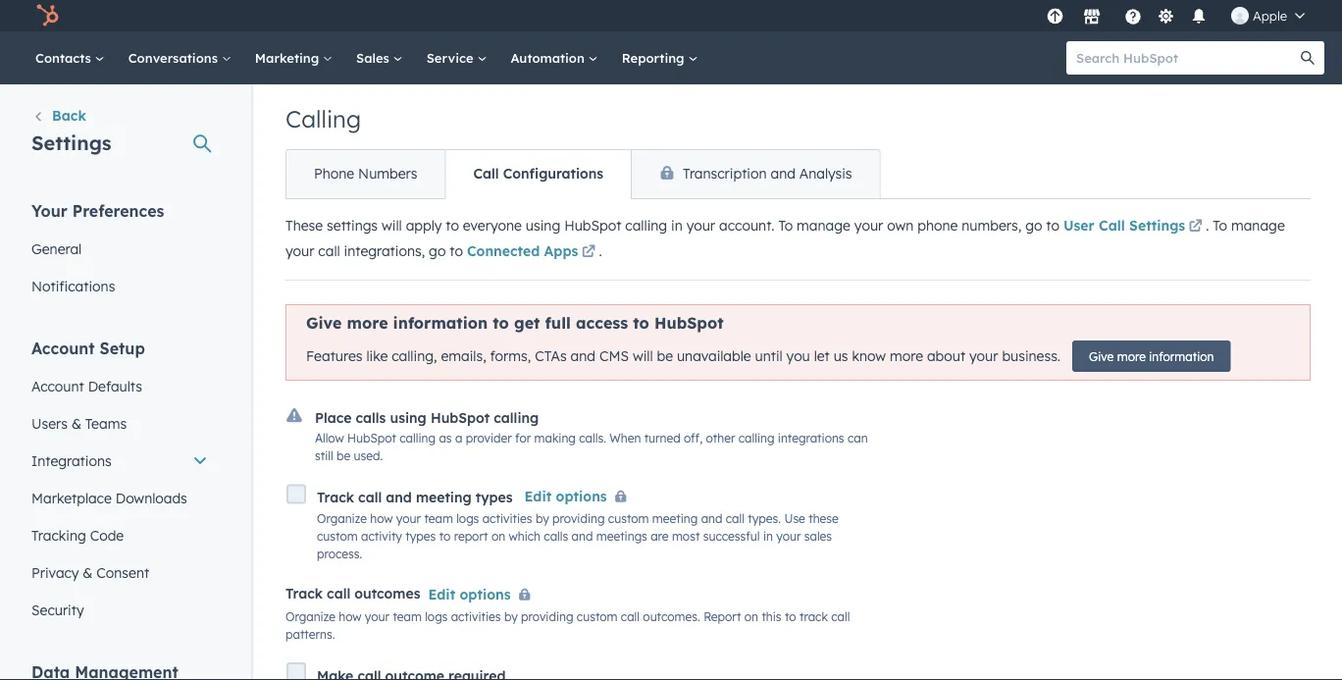 Task type: describe. For each thing, give the bounding box(es) containing it.
0 vertical spatial using
[[526, 217, 561, 234]]

get
[[514, 313, 540, 333]]

conversations link
[[117, 31, 243, 84]]

to inside organize how your team logs activities by providing custom meeting and call types. use these custom activity types to report on which calls and meetings are most successful in your sales process.
[[439, 528, 451, 543]]

edit options button for track call and meeting types
[[525, 484, 635, 509]]

settings image
[[1158, 8, 1175, 26]]

analysis
[[800, 165, 852, 182]]

to left get
[[493, 313, 509, 333]]

account defaults
[[31, 377, 142, 395]]

reporting
[[622, 50, 688, 66]]

call inside organize how your team logs activities by providing custom meeting and call types. use these custom activity types to report on which calls and meetings are most successful in your sales process.
[[726, 511, 745, 525]]

notifications link
[[20, 267, 220, 305]]

account setup element
[[20, 337, 220, 629]]

account for account defaults
[[31, 377, 84, 395]]

navigation containing phone numbers
[[286, 149, 881, 199]]

integrations,
[[344, 242, 425, 259]]

successful
[[703, 528, 760, 543]]

link opens in a new window image for connected apps
[[582, 240, 596, 264]]

user call settings link
[[1064, 215, 1206, 239]]

0 vertical spatial will
[[382, 217, 402, 234]]

are
[[651, 528, 669, 543]]

logs for types
[[457, 511, 479, 525]]

automation
[[511, 50, 589, 66]]

other
[[706, 431, 735, 445]]

outcomes.
[[643, 609, 701, 624]]

search button
[[1292, 41, 1325, 75]]

when
[[610, 431, 641, 445]]

custom for patterns.
[[577, 609, 618, 624]]

can
[[848, 431, 868, 445]]

call down process.
[[327, 585, 351, 602]]

process.
[[317, 546, 362, 561]]

calls inside place calls using hubspot calling allow hubspot calling as a provider for making calls. when turned off, other calling integrations can still be used.
[[356, 409, 386, 426]]

downloads
[[116, 489, 187, 506]]

forms,
[[490, 348, 531, 365]]

information for give more information to get full access to hubspot
[[393, 313, 488, 333]]

calling,
[[392, 348, 437, 365]]

privacy & consent link
[[20, 554, 220, 591]]

meeting inside organize how your team logs activities by providing custom meeting and call types. use these custom activity types to report on which calls and meetings are most successful in your sales process.
[[652, 511, 698, 525]]

these
[[809, 511, 839, 525]]

give more information
[[1089, 349, 1214, 364]]

manage inside . to manage your call integrations, go to
[[1232, 217, 1285, 234]]

numbers
[[358, 165, 418, 182]]

service link
[[415, 31, 499, 84]]

hubspot up link opens in a new window icon
[[564, 217, 622, 234]]

your right the about
[[970, 348, 999, 365]]

cms
[[600, 348, 629, 365]]

account.
[[719, 217, 775, 234]]

phone numbers
[[314, 165, 418, 182]]

edit for track call outcomes
[[428, 586, 456, 603]]

in inside organize how your team logs activities by providing custom meeting and call types. use these custom activity types to report on which calls and meetings are most successful in your sales process.
[[763, 528, 773, 543]]

meetings
[[596, 528, 648, 543]]

phone
[[314, 165, 354, 182]]

apple menu
[[1041, 0, 1319, 31]]

hubspot link
[[24, 4, 74, 27]]

1 horizontal spatial be
[[657, 348, 673, 365]]

defaults
[[88, 377, 142, 395]]

track call and meeting types
[[317, 488, 513, 506]]

back
[[52, 107, 86, 124]]

place calls using hubspot calling allow hubspot calling as a provider for making calls. when turned off, other calling integrations can still be used.
[[315, 409, 868, 463]]

0 vertical spatial call
[[474, 165, 499, 182]]

users
[[31, 415, 68, 432]]

sales
[[356, 50, 393, 66]]

back link
[[31, 106, 86, 129]]

give more information link
[[1073, 341, 1231, 372]]

to right apply
[[446, 217, 459, 234]]

track for track call and meeting types
[[317, 488, 354, 506]]

your preferences element
[[20, 200, 220, 305]]

call left the outcomes.
[[621, 609, 640, 624]]

preferences
[[72, 201, 164, 220]]

like
[[366, 348, 388, 365]]

help button
[[1117, 0, 1150, 31]]

0 horizontal spatial meeting
[[416, 488, 472, 506]]

and up successful
[[701, 511, 723, 525]]

your inside . to manage your call integrations, go to
[[286, 242, 314, 259]]

and left cms at the bottom of page
[[571, 348, 596, 365]]

connected apps
[[467, 242, 578, 259]]

features
[[306, 348, 363, 365]]

tracking code link
[[20, 517, 220, 554]]

integrations button
[[20, 442, 220, 479]]

1 manage from the left
[[797, 217, 851, 234]]

organize for organize how your team logs activities by providing custom call outcomes. report on this to track call patterns.
[[286, 609, 336, 624]]

service
[[427, 50, 477, 66]]

your down track call and meeting types
[[396, 511, 421, 525]]

tracking
[[31, 527, 86, 544]]

calling
[[286, 104, 361, 133]]

1 horizontal spatial more
[[890, 348, 924, 365]]

and left meetings
[[572, 528, 593, 543]]

notifications button
[[1183, 0, 1216, 31]]

account setup
[[31, 338, 145, 358]]

calls inside organize how your team logs activities by providing custom meeting and call types. use these custom activity types to report on which calls and meetings are most successful in your sales process.
[[544, 528, 568, 543]]

how for types
[[370, 511, 393, 525]]

privacy & consent
[[31, 564, 149, 581]]

1 horizontal spatial go
[[1026, 217, 1043, 234]]

options for track call and meeting types
[[556, 487, 607, 504]]

report
[[454, 528, 488, 543]]

providing for meeting
[[553, 511, 605, 525]]

code
[[90, 527, 124, 544]]

contacts link
[[24, 31, 117, 84]]

us
[[834, 348, 848, 365]]

& for privacy
[[83, 564, 93, 581]]

which
[[509, 528, 541, 543]]

users & teams
[[31, 415, 127, 432]]

options for track call outcomes
[[460, 586, 511, 603]]

give more information to get full access to hubspot
[[306, 313, 724, 333]]

organize how your team logs activities by providing custom call outcomes. report on this to track call patterns.
[[286, 609, 850, 642]]

activity
[[361, 528, 402, 543]]

transcription and analysis
[[683, 165, 852, 182]]

access
[[576, 313, 628, 333]]

most
[[672, 528, 700, 543]]

making
[[534, 431, 576, 445]]

providing for call
[[521, 609, 574, 624]]

go inside . to manage your call integrations, go to
[[429, 242, 446, 259]]

custom for types
[[608, 511, 649, 525]]

a
[[455, 431, 463, 445]]

& for users
[[72, 415, 81, 432]]

to left user
[[1047, 217, 1060, 234]]

security link
[[20, 591, 220, 629]]

these
[[286, 217, 323, 234]]

. for .
[[599, 242, 602, 259]]

features like calling, emails, forms, ctas and cms will be unavailable until you let us know more about your business.
[[306, 348, 1061, 365]]

activities for patterns.
[[451, 609, 501, 624]]

to inside . to manage your call integrations, go to
[[450, 242, 463, 259]]

own
[[887, 217, 914, 234]]

this
[[762, 609, 782, 624]]

settings inside user call settings link
[[1130, 217, 1186, 234]]

transcription
[[683, 165, 767, 182]]

setup
[[100, 338, 145, 358]]

give for give more information
[[1089, 349, 1114, 364]]

phone numbers link
[[287, 150, 445, 198]]

1 vertical spatial custom
[[317, 528, 358, 543]]

call inside . to manage your call integrations, go to
[[318, 242, 340, 259]]

let
[[814, 348, 830, 365]]



Task type: vqa. For each thing, say whether or not it's contained in the screenshot.
the top 1
no



Task type: locate. For each thing, give the bounding box(es) containing it.
1 horizontal spatial meeting
[[652, 511, 698, 525]]

marketplaces button
[[1072, 0, 1113, 31]]

will
[[382, 217, 402, 234], [633, 348, 653, 365]]

activities
[[483, 511, 533, 525], [451, 609, 501, 624]]

team inside organize how your team logs activities by providing custom call outcomes. report on this to track call patterns.
[[393, 609, 422, 624]]

team
[[424, 511, 453, 525], [393, 609, 422, 624]]

contacts
[[35, 50, 95, 66]]

to left report
[[439, 528, 451, 543]]

integrations
[[31, 452, 112, 469]]

1 vertical spatial calls
[[544, 528, 568, 543]]

edit options button down report
[[428, 583, 538, 608]]

using down calling,
[[390, 409, 427, 426]]

call configurations
[[474, 165, 604, 182]]

edit right outcomes
[[428, 586, 456, 603]]

be
[[657, 348, 673, 365], [337, 448, 351, 463]]

activities inside organize how your team logs activities by providing custom call outcomes. report on this to track call patterns.
[[451, 609, 501, 624]]

0 vertical spatial calls
[[356, 409, 386, 426]]

0 vertical spatial edit options
[[525, 487, 607, 504]]

help image
[[1125, 9, 1142, 26]]

. inside . to manage your call integrations, go to
[[1206, 217, 1209, 234]]

user call settings
[[1064, 217, 1186, 234]]

edit options for track call outcomes
[[428, 586, 511, 603]]

and inside transcription and analysis button
[[771, 165, 796, 182]]

on left the this
[[745, 609, 759, 624]]

1 horizontal spatial by
[[536, 511, 549, 525]]

organize up process.
[[317, 511, 367, 525]]

1 horizontal spatial logs
[[457, 511, 479, 525]]

hubspot up used.
[[347, 431, 396, 445]]

account up users
[[31, 377, 84, 395]]

0 vertical spatial how
[[370, 511, 393, 525]]

more for give more information to get full access to hubspot
[[347, 313, 388, 333]]

calls.
[[579, 431, 606, 445]]

1 horizontal spatial types
[[476, 488, 513, 506]]

in down types.
[[763, 528, 773, 543]]

to right the access on the left of the page
[[633, 313, 650, 333]]

0 horizontal spatial be
[[337, 448, 351, 463]]

calling
[[625, 217, 668, 234], [494, 409, 539, 426], [400, 431, 436, 445], [739, 431, 775, 445]]

and up "activity"
[[386, 488, 412, 506]]

1 vertical spatial options
[[460, 586, 511, 603]]

0 vertical spatial meeting
[[416, 488, 472, 506]]

& right privacy at left
[[83, 564, 93, 581]]

1 vertical spatial using
[[390, 409, 427, 426]]

options up organize how your team logs activities by providing custom meeting and call types. use these custom activity types to report on which calls and meetings are most successful in your sales process. at the bottom of page
[[556, 487, 607, 504]]

edit options
[[525, 487, 607, 504], [428, 586, 511, 603]]

give
[[306, 313, 342, 333], [1089, 349, 1114, 364]]

1 horizontal spatial edit options
[[525, 487, 607, 504]]

meeting up report
[[416, 488, 472, 506]]

privacy
[[31, 564, 79, 581]]

apple button
[[1220, 0, 1317, 31]]

calls right which
[[544, 528, 568, 543]]

unavailable
[[677, 348, 751, 365]]

hubspot image
[[35, 4, 59, 27]]

0 horizontal spatial information
[[393, 313, 488, 333]]

0 horizontal spatial logs
[[425, 609, 448, 624]]

. right link opens in a new window icon
[[599, 242, 602, 259]]

link opens in a new window image
[[1189, 215, 1203, 239], [1189, 220, 1203, 234], [582, 240, 596, 264]]

by
[[536, 511, 549, 525], [504, 609, 518, 624]]

team down outcomes
[[393, 609, 422, 624]]

using inside place calls using hubspot calling allow hubspot calling as a provider for making calls. when turned off, other calling integrations can still be used.
[[390, 409, 427, 426]]

reporting link
[[610, 31, 710, 84]]

. right user call settings
[[1206, 217, 1209, 234]]

navigation
[[286, 149, 881, 199]]

by inside organize how your team logs activities by providing custom call outcomes. report on this to track call patterns.
[[504, 609, 518, 624]]

your left account.
[[687, 217, 716, 234]]

marketplace
[[31, 489, 112, 506]]

0 vertical spatial providing
[[553, 511, 605, 525]]

0 horizontal spatial on
[[492, 528, 506, 543]]

& right users
[[72, 415, 81, 432]]

calls
[[356, 409, 386, 426], [544, 528, 568, 543]]

using
[[526, 217, 561, 234], [390, 409, 427, 426]]

on left which
[[492, 528, 506, 543]]

options
[[556, 487, 607, 504], [460, 586, 511, 603]]

1 vertical spatial account
[[31, 377, 84, 395]]

providing inside organize how your team logs activities by providing custom call outcomes. report on this to track call patterns.
[[521, 609, 574, 624]]

types up report
[[476, 488, 513, 506]]

0 vertical spatial types
[[476, 488, 513, 506]]

1 vertical spatial track
[[286, 585, 323, 602]]

your inside organize how your team logs activities by providing custom call outcomes. report on this to track call patterns.
[[365, 609, 390, 624]]

1 vertical spatial be
[[337, 448, 351, 463]]

0 vertical spatial organize
[[317, 511, 367, 525]]

0 vertical spatial go
[[1026, 217, 1043, 234]]

providing down which
[[521, 609, 574, 624]]

0 horizontal spatial will
[[382, 217, 402, 234]]

0 vertical spatial activities
[[483, 511, 533, 525]]

custom inside organize how your team logs activities by providing custom call outcomes. report on this to track call patterns.
[[577, 609, 618, 624]]

your down use
[[777, 528, 801, 543]]

and left analysis
[[771, 165, 796, 182]]

0 horizontal spatial call
[[474, 165, 499, 182]]

1 horizontal spatial &
[[83, 564, 93, 581]]

0 vertical spatial team
[[424, 511, 453, 525]]

call right user
[[1099, 217, 1125, 234]]

calls right place
[[356, 409, 386, 426]]

everyone
[[463, 217, 522, 234]]

custom left the outcomes.
[[577, 609, 618, 624]]

notifications image
[[1190, 9, 1208, 26]]

know
[[852, 348, 886, 365]]

0 vertical spatial edit
[[525, 487, 552, 504]]

1 horizontal spatial team
[[424, 511, 453, 525]]

0 horizontal spatial manage
[[797, 217, 851, 234]]

your down outcomes
[[365, 609, 390, 624]]

0 horizontal spatial in
[[671, 217, 683, 234]]

in left account.
[[671, 217, 683, 234]]

on inside organize how your team logs activities by providing custom meeting and call types. use these custom activity types to report on which calls and meetings are most successful in your sales process.
[[492, 528, 506, 543]]

to
[[446, 217, 459, 234], [1047, 217, 1060, 234], [450, 242, 463, 259], [493, 313, 509, 333], [633, 313, 650, 333], [439, 528, 451, 543], [785, 609, 797, 624]]

organize for organize how your team logs activities by providing custom meeting and call types. use these custom activity types to report on which calls and meetings are most successful in your sales process.
[[317, 511, 367, 525]]

. to manage your call integrations, go to
[[286, 217, 1285, 259]]

2 horizontal spatial more
[[1118, 349, 1146, 364]]

be left unavailable
[[657, 348, 673, 365]]

meeting up most
[[652, 511, 698, 525]]

options down report
[[460, 586, 511, 603]]

1 vertical spatial edit options
[[428, 586, 511, 603]]

upgrade image
[[1047, 8, 1064, 26]]

1 vertical spatial go
[[429, 242, 446, 259]]

1 vertical spatial &
[[83, 564, 93, 581]]

how inside organize how your team logs activities by providing custom meeting and call types. use these custom activity types to report on which calls and meetings are most successful in your sales process.
[[370, 511, 393, 525]]

logs inside organize how your team logs activities by providing custom meeting and call types. use these custom activity types to report on which calls and meetings are most successful in your sales process.
[[457, 511, 479, 525]]

1 horizontal spatial on
[[745, 609, 759, 624]]

go right numbers,
[[1026, 217, 1043, 234]]

2 to from the left
[[1213, 217, 1228, 234]]

search image
[[1301, 51, 1315, 65]]

1 vertical spatial call
[[1099, 217, 1125, 234]]

by up which
[[536, 511, 549, 525]]

using up connected apps link
[[526, 217, 561, 234]]

call up successful
[[726, 511, 745, 525]]

settings link
[[1154, 5, 1179, 26]]

0 horizontal spatial using
[[390, 409, 427, 426]]

0 vertical spatial settings
[[31, 130, 111, 155]]

providing inside organize how your team logs activities by providing custom meeting and call types. use these custom activity types to report on which calls and meetings are most successful in your sales process.
[[553, 511, 605, 525]]

team down track call and meeting types
[[424, 511, 453, 525]]

1 vertical spatial how
[[339, 609, 362, 624]]

call up everyone
[[474, 165, 499, 182]]

0 vertical spatial custom
[[608, 511, 649, 525]]

1 vertical spatial logs
[[425, 609, 448, 624]]

marketplaces image
[[1083, 9, 1101, 26]]

upgrade link
[[1043, 5, 1068, 26]]

1 horizontal spatial call
[[1099, 217, 1125, 234]]

link opens in a new window image for user call settings
[[1189, 215, 1203, 239]]

link opens in a new window image inside user call settings link
[[1189, 220, 1203, 234]]

numbers,
[[962, 217, 1022, 234]]

0 vertical spatial logs
[[457, 511, 479, 525]]

ctas
[[535, 348, 567, 365]]

call right track
[[831, 609, 850, 624]]

on inside organize how your team logs activities by providing custom call outcomes. report on this to track call patterns.
[[745, 609, 759, 624]]

notifications
[[31, 277, 115, 294]]

how for patterns.
[[339, 609, 362, 624]]

1 vertical spatial give
[[1089, 349, 1114, 364]]

to right the this
[[785, 609, 797, 624]]

2 account from the top
[[31, 377, 84, 395]]

0 horizontal spatial how
[[339, 609, 362, 624]]

1 horizontal spatial in
[[763, 528, 773, 543]]

1 vertical spatial in
[[763, 528, 773, 543]]

allow
[[315, 431, 344, 445]]

edit options up organize how your team logs activities by providing custom meeting and call types. use these custom activity types to report on which calls and meetings are most successful in your sales process. at the bottom of page
[[525, 487, 607, 504]]

account
[[31, 338, 95, 358], [31, 377, 84, 395]]

0 horizontal spatial give
[[306, 313, 342, 333]]

organize inside organize how your team logs activities by providing custom call outcomes. report on this to track call patterns.
[[286, 609, 336, 624]]

conversations
[[128, 50, 222, 66]]

0 vertical spatial in
[[671, 217, 683, 234]]

user
[[1064, 217, 1095, 234]]

to right user call settings link
[[1213, 217, 1228, 234]]

1 account from the top
[[31, 338, 95, 358]]

0 vertical spatial information
[[393, 313, 488, 333]]

turned
[[644, 431, 681, 445]]

used.
[[354, 448, 383, 463]]

track
[[317, 488, 354, 506], [286, 585, 323, 602]]

how up "activity"
[[370, 511, 393, 525]]

1 vertical spatial .
[[599, 242, 602, 259]]

edit up which
[[525, 487, 552, 504]]

activities inside organize how your team logs activities by providing custom meeting and call types. use these custom activity types to report on which calls and meetings are most successful in your sales process.
[[483, 511, 533, 525]]

edit options for track call and meeting types
[[525, 487, 607, 504]]

track for track call outcomes
[[286, 585, 323, 602]]

types right "activity"
[[406, 528, 436, 543]]

full
[[545, 313, 571, 333]]

0 vertical spatial account
[[31, 338, 95, 358]]

0 horizontal spatial by
[[504, 609, 518, 624]]

meeting
[[416, 488, 472, 506], [652, 511, 698, 525]]

edit
[[525, 487, 552, 504], [428, 586, 456, 603]]

activities for types
[[483, 511, 533, 525]]

0 horizontal spatial team
[[393, 609, 422, 624]]

logs inside organize how your team logs activities by providing custom call outcomes. report on this to track call patterns.
[[425, 609, 448, 624]]

1 vertical spatial activities
[[451, 609, 501, 624]]

organize inside organize how your team logs activities by providing custom meeting and call types. use these custom activity types to report on which calls and meetings are most successful in your sales process.
[[317, 511, 367, 525]]

call up "activity"
[[358, 488, 382, 506]]

custom up meetings
[[608, 511, 649, 525]]

0 horizontal spatial more
[[347, 313, 388, 333]]

2 manage from the left
[[1232, 217, 1285, 234]]

1 horizontal spatial options
[[556, 487, 607, 504]]

1 horizontal spatial edit
[[525, 487, 552, 504]]

your down these
[[286, 242, 314, 259]]

1 vertical spatial settings
[[1130, 217, 1186, 234]]

0 vertical spatial .
[[1206, 217, 1209, 234]]

track up patterns.
[[286, 585, 323, 602]]

consent
[[96, 564, 149, 581]]

hubspot
[[564, 217, 622, 234], [655, 313, 724, 333], [431, 409, 490, 426], [347, 431, 396, 445]]

how down track call outcomes in the left of the page
[[339, 609, 362, 624]]

account up account defaults
[[31, 338, 95, 358]]

team for types
[[424, 511, 453, 525]]

hubspot up the features like calling, emails, forms, ctas and cms will be unavailable until you let us know more about your business.
[[655, 313, 724, 333]]

account defaults link
[[20, 368, 220, 405]]

team inside organize how your team logs activities by providing custom meeting and call types. use these custom activity types to report on which calls and meetings are most successful in your sales process.
[[424, 511, 453, 525]]

give for give more information to get full access to hubspot
[[306, 313, 342, 333]]

marketing
[[255, 50, 323, 66]]

give up features
[[306, 313, 342, 333]]

provider
[[466, 431, 512, 445]]

track down still
[[317, 488, 354, 506]]

0 horizontal spatial types
[[406, 528, 436, 543]]

edit options button up organize how your team logs activities by providing custom meeting and call types. use these custom activity types to report on which calls and meetings are most successful in your sales process. at the bottom of page
[[525, 484, 635, 509]]

activities up which
[[483, 511, 533, 525]]

0 vertical spatial be
[[657, 348, 673, 365]]

0 horizontal spatial &
[[72, 415, 81, 432]]

0 horizontal spatial to
[[779, 217, 793, 234]]

call
[[474, 165, 499, 182], [1099, 217, 1125, 234]]

providing up meetings
[[553, 511, 605, 525]]

0 horizontal spatial calls
[[356, 409, 386, 426]]

call down settings on the top left
[[318, 242, 340, 259]]

settings
[[327, 217, 378, 234]]

0 horizontal spatial go
[[429, 242, 446, 259]]

will right cms at the bottom of page
[[633, 348, 653, 365]]

connected
[[467, 242, 540, 259]]

0 vertical spatial by
[[536, 511, 549, 525]]

0 horizontal spatial settings
[[31, 130, 111, 155]]

link opens in a new window image
[[582, 245, 596, 259]]

1 horizontal spatial calls
[[544, 528, 568, 543]]

use
[[785, 511, 806, 525]]

edit options down report
[[428, 586, 511, 603]]

integrations
[[778, 431, 845, 445]]

to down everyone
[[450, 242, 463, 259]]

1 vertical spatial edit
[[428, 586, 456, 603]]

hubspot up a
[[431, 409, 490, 426]]

0 vertical spatial track
[[317, 488, 354, 506]]

1 vertical spatial types
[[406, 528, 436, 543]]

1 to from the left
[[779, 217, 793, 234]]

0 horizontal spatial edit options
[[428, 586, 511, 603]]

custom up process.
[[317, 528, 358, 543]]

general link
[[20, 230, 220, 267]]

your left own
[[855, 217, 884, 234]]

1 horizontal spatial how
[[370, 511, 393, 525]]

more for give more information
[[1118, 349, 1146, 364]]

types inside organize how your team logs activities by providing custom meeting and call types. use these custom activity types to report on which calls and meetings are most successful in your sales process.
[[406, 528, 436, 543]]

organize up patterns.
[[286, 609, 336, 624]]

logs for patterns.
[[425, 609, 448, 624]]

sales link
[[345, 31, 415, 84]]

settings right user
[[1130, 217, 1186, 234]]

you
[[787, 348, 810, 365]]

by inside organize how your team logs activities by providing custom meeting and call types. use these custom activity types to report on which calls and meetings are most successful in your sales process.
[[536, 511, 549, 525]]

automation link
[[499, 31, 610, 84]]

activities down report
[[451, 609, 501, 624]]

1 vertical spatial edit options button
[[428, 583, 538, 608]]

. for . to manage your call integrations, go to
[[1206, 217, 1209, 234]]

connected apps link
[[467, 240, 599, 264]]

go down apply
[[429, 242, 446, 259]]

0 vertical spatial &
[[72, 415, 81, 432]]

0 vertical spatial give
[[306, 313, 342, 333]]

to right account.
[[779, 217, 793, 234]]

1 horizontal spatial will
[[633, 348, 653, 365]]

bob builder image
[[1232, 7, 1249, 25]]

edit for track call and meeting types
[[525, 487, 552, 504]]

as
[[439, 431, 452, 445]]

types.
[[748, 511, 781, 525]]

general
[[31, 240, 82, 257]]

1 vertical spatial on
[[745, 609, 759, 624]]

marketing link
[[243, 31, 345, 84]]

to
[[779, 217, 793, 234], [1213, 217, 1228, 234]]

by for call
[[504, 609, 518, 624]]

by down which
[[504, 609, 518, 624]]

0 vertical spatial on
[[492, 528, 506, 543]]

about
[[927, 348, 966, 365]]

by for meeting
[[536, 511, 549, 525]]

1 vertical spatial information
[[1149, 349, 1214, 364]]

1 horizontal spatial give
[[1089, 349, 1114, 364]]

outcomes
[[355, 585, 420, 602]]

account inside account defaults link
[[31, 377, 84, 395]]

apps
[[544, 242, 578, 259]]

users & teams link
[[20, 405, 220, 442]]

be inside place calls using hubspot calling allow hubspot calling as a provider for making calls. when turned off, other calling integrations can still be used.
[[337, 448, 351, 463]]

transcription and analysis button
[[631, 150, 880, 198]]

1 horizontal spatial information
[[1149, 349, 1214, 364]]

team for patterns.
[[393, 609, 422, 624]]

1 horizontal spatial to
[[1213, 217, 1228, 234]]

1 vertical spatial providing
[[521, 609, 574, 624]]

edit options button for track call outcomes
[[428, 583, 538, 608]]

your
[[687, 217, 716, 234], [855, 217, 884, 234], [286, 242, 314, 259], [970, 348, 999, 365], [396, 511, 421, 525], [777, 528, 801, 543], [365, 609, 390, 624]]

teams
[[85, 415, 127, 432]]

Search HubSpot search field
[[1067, 41, 1307, 75]]

settings down 'back'
[[31, 130, 111, 155]]

report
[[704, 609, 741, 624]]

will up "integrations,"
[[382, 217, 402, 234]]

1 vertical spatial meeting
[[652, 511, 698, 525]]

be right still
[[337, 448, 351, 463]]

to inside . to manage your call integrations, go to
[[1213, 217, 1228, 234]]

configurations
[[503, 165, 604, 182]]

how inside organize how your team logs activities by providing custom call outcomes. report on this to track call patterns.
[[339, 609, 362, 624]]

0 vertical spatial options
[[556, 487, 607, 504]]

give right business.
[[1089, 349, 1114, 364]]

manage
[[797, 217, 851, 234], [1232, 217, 1285, 234]]

1 horizontal spatial settings
[[1130, 217, 1186, 234]]

account for account setup
[[31, 338, 95, 358]]

phone
[[918, 217, 958, 234]]

1 horizontal spatial manage
[[1232, 217, 1285, 234]]

business.
[[1002, 348, 1061, 365]]

apple
[[1253, 7, 1288, 24]]

1 horizontal spatial using
[[526, 217, 561, 234]]

tracking code
[[31, 527, 124, 544]]

information for give more information
[[1149, 349, 1214, 364]]

0 horizontal spatial edit
[[428, 586, 456, 603]]

to inside organize how your team logs activities by providing custom call outcomes. report on this to track call patterns.
[[785, 609, 797, 624]]



